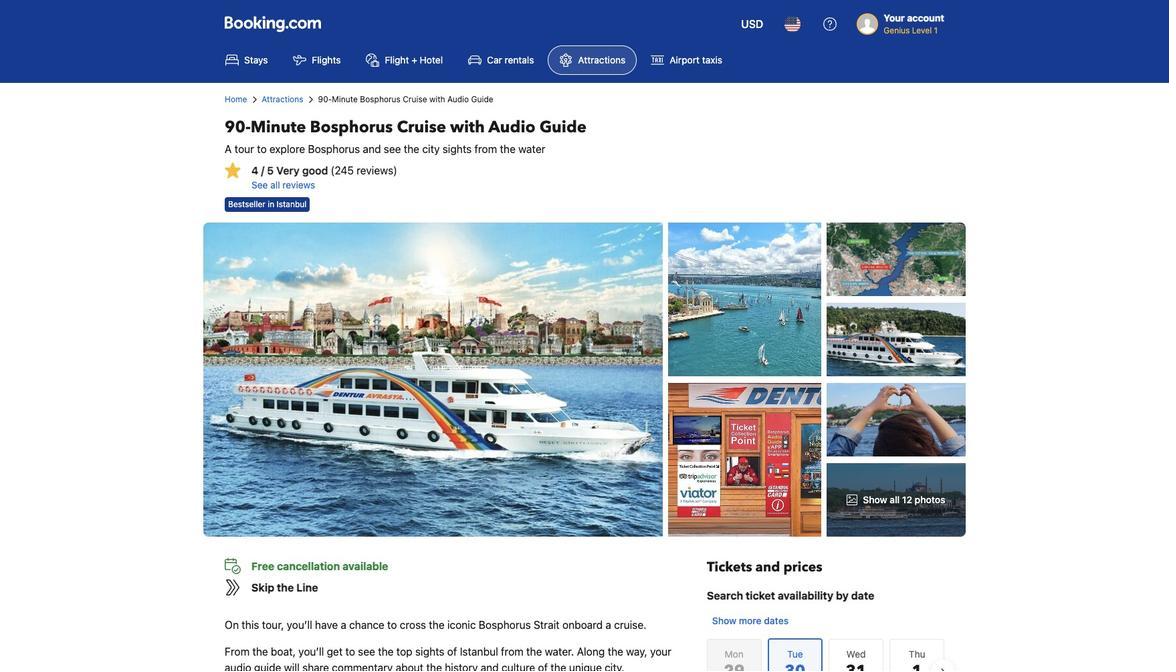 Task type: vqa. For each thing, say whether or not it's contained in the screenshot.
"water."
yes



Task type: locate. For each thing, give the bounding box(es) containing it.
1 horizontal spatial see
[[384, 143, 401, 155]]

from up culture
[[501, 646, 524, 658]]

cruise up the 90-minute bosphorus cruise with audio guide a tour to explore bosphorus and see the city sights from the water on the top of the page
[[403, 94, 427, 104]]

0 horizontal spatial and
[[363, 143, 381, 155]]

show down the search
[[713, 616, 737, 627]]

bosphorus
[[360, 94, 401, 104], [310, 116, 393, 139], [308, 143, 360, 155], [479, 620, 531, 632]]

about
[[396, 662, 424, 672]]

1 vertical spatial minute
[[251, 116, 306, 139]]

guide for 90-minute bosphorus cruise with audio guide a tour to explore bosphorus and see the city sights from the water
[[540, 116, 587, 139]]

car rentals
[[487, 54, 534, 66]]

see
[[384, 143, 401, 155], [358, 646, 375, 658]]

minute
[[332, 94, 358, 104], [251, 116, 306, 139]]

0 vertical spatial 90-
[[318, 94, 332, 104]]

0 vertical spatial audio
[[448, 94, 469, 104]]

flights link
[[282, 46, 352, 75]]

1 horizontal spatial a
[[606, 620, 612, 632]]

sights
[[443, 143, 472, 155], [415, 646, 445, 658]]

90- inside the 90-minute bosphorus cruise with audio guide a tour to explore bosphorus and see the city sights from the water
[[225, 116, 251, 139]]

the up the city.
[[608, 646, 624, 658]]

cancellation
[[277, 561, 340, 573]]

0 horizontal spatial see
[[358, 646, 375, 658]]

from the boat, you'll get to see the top sights of istanbul from the water. along the way, your audio guide will share commentary about the history and culture of the unique city.
[[225, 646, 672, 672]]

0 vertical spatial guide
[[471, 94, 494, 104]]

1 vertical spatial guide
[[540, 116, 587, 139]]

you'll
[[287, 620, 312, 632], [299, 646, 324, 658]]

and up reviews) at the left top of the page
[[363, 143, 381, 155]]

a left the cruise. on the bottom right
[[606, 620, 612, 632]]

minute down the flights on the left top
[[332, 94, 358, 104]]

the left line
[[277, 582, 294, 594]]

search
[[707, 590, 744, 602]]

0 horizontal spatial minute
[[251, 116, 306, 139]]

0 horizontal spatial to
[[257, 143, 267, 155]]

and inside the from the boat, you'll get to see the top sights of istanbul from the water. along the way, your audio guide will share commentary about the history and culture of the unique city.
[[481, 662, 499, 672]]

region containing mon
[[697, 634, 956, 672]]

guide down car
[[471, 94, 494, 104]]

0 horizontal spatial attractions link
[[262, 94, 303, 106]]

1 vertical spatial audio
[[489, 116, 536, 139]]

1 vertical spatial show
[[713, 616, 737, 627]]

cruise up city
[[397, 116, 446, 139]]

sights up about
[[415, 646, 445, 658]]

tickets and prices
[[707, 559, 823, 577]]

0 vertical spatial you'll
[[287, 620, 312, 632]]

on this tour, you'll have a chance to cross the iconic bosphorus strait onboard a cruise.
[[225, 620, 647, 632]]

a right have
[[341, 620, 347, 632]]

0 vertical spatial all
[[271, 179, 280, 191]]

free cancellation available
[[252, 561, 388, 573]]

audio down car rentals link
[[448, 94, 469, 104]]

0 vertical spatial with
[[430, 94, 445, 104]]

tour,
[[262, 620, 284, 632]]

to inside the from the boat, you'll get to see the top sights of istanbul from the water. along the way, your audio guide will share commentary about the history and culture of the unique city.
[[346, 646, 355, 658]]

1 horizontal spatial all
[[890, 495, 900, 506]]

2 horizontal spatial to
[[387, 620, 397, 632]]

audio for 90-minute bosphorus cruise with audio guide a tour to explore bosphorus and see the city sights from the water
[[489, 116, 536, 139]]

flight + hotel
[[385, 54, 443, 66]]

1 vertical spatial from
[[501, 646, 524, 658]]

flights
[[312, 54, 341, 66]]

of
[[447, 646, 457, 658], [538, 662, 548, 672]]

1 vertical spatial attractions link
[[262, 94, 303, 106]]

sights right city
[[443, 143, 472, 155]]

show inside 'show more dates' button
[[713, 616, 737, 627]]

to right the "get"
[[346, 646, 355, 658]]

4
[[252, 165, 259, 177]]

1 horizontal spatial show
[[863, 495, 888, 506]]

0 horizontal spatial with
[[430, 94, 445, 104]]

0 vertical spatial see
[[384, 143, 401, 155]]

your
[[650, 646, 672, 658]]

all left 12
[[890, 495, 900, 506]]

1 vertical spatial istanbul
[[460, 646, 498, 658]]

your
[[884, 12, 905, 23]]

with for 90-minute bosphorus cruise with audio guide
[[430, 94, 445, 104]]

90- for 90-minute bosphorus cruise with audio guide a tour to explore bosphorus and see the city sights from the water
[[225, 116, 251, 139]]

1 horizontal spatial from
[[501, 646, 524, 658]]

all
[[271, 179, 280, 191], [890, 495, 900, 506]]

to left cross
[[387, 620, 397, 632]]

1 horizontal spatial to
[[346, 646, 355, 658]]

0 vertical spatial from
[[475, 143, 497, 155]]

line
[[297, 582, 318, 594]]

0 vertical spatial sights
[[443, 143, 472, 155]]

this
[[242, 620, 259, 632]]

with
[[430, 94, 445, 104], [450, 116, 485, 139]]

usd button
[[734, 8, 772, 40]]

0 vertical spatial minute
[[332, 94, 358, 104]]

attractions
[[578, 54, 626, 66], [262, 94, 303, 104]]

home
[[225, 94, 247, 104]]

to
[[257, 143, 267, 155], [387, 620, 397, 632], [346, 646, 355, 658]]

you'll for get
[[299, 646, 324, 658]]

show left 12
[[863, 495, 888, 506]]

availability
[[778, 590, 834, 602]]

audio
[[448, 94, 469, 104], [489, 116, 536, 139]]

0 vertical spatial istanbul
[[277, 199, 307, 209]]

booking.com image
[[225, 16, 321, 32]]

see up commentary
[[358, 646, 375, 658]]

see
[[252, 179, 268, 191]]

along
[[577, 646, 605, 658]]

guide
[[471, 94, 494, 104], [540, 116, 587, 139]]

water
[[519, 143, 546, 155]]

the right cross
[[429, 620, 445, 632]]

90- down the flights on the left top
[[318, 94, 332, 104]]

0 horizontal spatial a
[[341, 620, 347, 632]]

attractions link
[[548, 46, 637, 75], [262, 94, 303, 106]]

bestseller
[[228, 199, 266, 209]]

cruise inside the 90-minute bosphorus cruise with audio guide a tour to explore bosphorus and see the city sights from the water
[[397, 116, 446, 139]]

1 vertical spatial sights
[[415, 646, 445, 658]]

1 horizontal spatial and
[[481, 662, 499, 672]]

1 horizontal spatial 90-
[[318, 94, 332, 104]]

0 vertical spatial cruise
[[403, 94, 427, 104]]

show
[[863, 495, 888, 506], [713, 616, 737, 627]]

see up reviews) at the left top of the page
[[384, 143, 401, 155]]

guide up water
[[540, 116, 587, 139]]

you'll for have
[[287, 620, 312, 632]]

to inside the 90-minute bosphorus cruise with audio guide a tour to explore bosphorus and see the city sights from the water
[[257, 143, 267, 155]]

you'll inside the from the boat, you'll get to see the top sights of istanbul from the water. along the way, your audio guide will share commentary about the history and culture of the unique city.
[[299, 646, 324, 658]]

1 vertical spatial 90-
[[225, 116, 251, 139]]

by
[[836, 590, 849, 602]]

to right tour
[[257, 143, 267, 155]]

0 vertical spatial show
[[863, 495, 888, 506]]

0 vertical spatial to
[[257, 143, 267, 155]]

hotel
[[420, 54, 443, 66]]

1 vertical spatial of
[[538, 662, 548, 672]]

the
[[404, 143, 420, 155], [500, 143, 516, 155], [277, 582, 294, 594], [429, 620, 445, 632], [252, 646, 268, 658], [378, 646, 394, 658], [527, 646, 542, 658], [608, 646, 624, 658], [427, 662, 442, 672], [551, 662, 567, 672]]

1 horizontal spatial istanbul
[[460, 646, 498, 658]]

with inside the 90-minute bosphorus cruise with audio guide a tour to explore bosphorus and see the city sights from the water
[[450, 116, 485, 139]]

cruise
[[403, 94, 427, 104], [397, 116, 446, 139]]

istanbul inside the from the boat, you'll get to see the top sights of istanbul from the water. along the way, your audio guide will share commentary about the history and culture of the unique city.
[[460, 646, 498, 658]]

1 horizontal spatial minute
[[332, 94, 358, 104]]

istanbul up 'history'
[[460, 646, 498, 658]]

1 horizontal spatial with
[[450, 116, 485, 139]]

the up culture
[[527, 646, 542, 658]]

1 vertical spatial see
[[358, 646, 375, 658]]

you'll right tour, on the bottom of page
[[287, 620, 312, 632]]

0 horizontal spatial istanbul
[[277, 199, 307, 209]]

12
[[903, 495, 913, 506]]

guide for 90-minute bosphorus cruise with audio guide
[[471, 94, 494, 104]]

0 vertical spatial and
[[363, 143, 381, 155]]

of down water.
[[538, 662, 548, 672]]

all down 5
[[271, 179, 280, 191]]

from inside the 90-minute bosphorus cruise with audio guide a tour to explore bosphorus and see the city sights from the water
[[475, 143, 497, 155]]

istanbul right in
[[277, 199, 307, 209]]

minute up explore
[[251, 116, 306, 139]]

2 horizontal spatial and
[[756, 559, 780, 577]]

0 horizontal spatial audio
[[448, 94, 469, 104]]

from left water
[[475, 143, 497, 155]]

and up ticket
[[756, 559, 780, 577]]

90- up tour
[[225, 116, 251, 139]]

search ticket availability by date
[[707, 590, 875, 602]]

0 horizontal spatial show
[[713, 616, 737, 627]]

90-
[[318, 94, 332, 104], [225, 116, 251, 139]]

have
[[315, 620, 338, 632]]

the down water.
[[551, 662, 567, 672]]

minute inside the 90-minute bosphorus cruise with audio guide a tour to explore bosphorus and see the city sights from the water
[[251, 116, 306, 139]]

a
[[341, 620, 347, 632], [606, 620, 612, 632]]

get
[[327, 646, 343, 658]]

1 horizontal spatial attractions
[[578, 54, 626, 66]]

the left top
[[378, 646, 394, 658]]

audio up water
[[489, 116, 536, 139]]

1 horizontal spatial guide
[[540, 116, 587, 139]]

0 horizontal spatial guide
[[471, 94, 494, 104]]

2 vertical spatial and
[[481, 662, 499, 672]]

1 vertical spatial cruise
[[397, 116, 446, 139]]

in
[[268, 199, 274, 209]]

guide inside the 90-minute bosphorus cruise with audio guide a tour to explore bosphorus and see the city sights from the water
[[540, 116, 587, 139]]

audio inside the 90-minute bosphorus cruise with audio guide a tour to explore bosphorus and see the city sights from the water
[[489, 116, 536, 139]]

usd
[[742, 18, 764, 30]]

0 horizontal spatial of
[[447, 646, 457, 658]]

1 horizontal spatial audio
[[489, 116, 536, 139]]

0 horizontal spatial 90-
[[225, 116, 251, 139]]

0 vertical spatial attractions link
[[548, 46, 637, 75]]

0 horizontal spatial attractions
[[262, 94, 303, 104]]

2 vertical spatial to
[[346, 646, 355, 658]]

of up 'history'
[[447, 646, 457, 658]]

region
[[697, 634, 956, 672]]

you'll up share
[[299, 646, 324, 658]]

stays
[[244, 54, 268, 66]]

0 horizontal spatial all
[[271, 179, 280, 191]]

sights inside the from the boat, you'll get to see the top sights of istanbul from the water. along the way, your audio guide will share commentary about the history and culture of the unique city.
[[415, 646, 445, 658]]

0 horizontal spatial from
[[475, 143, 497, 155]]

from
[[475, 143, 497, 155], [501, 646, 524, 658]]

1 horizontal spatial attractions link
[[548, 46, 637, 75]]

and right 'history'
[[481, 662, 499, 672]]

onboard
[[563, 620, 603, 632]]

0 vertical spatial attractions
[[578, 54, 626, 66]]

1 vertical spatial you'll
[[299, 646, 324, 658]]

from
[[225, 646, 250, 658]]

mon
[[725, 649, 744, 660]]

skip the line
[[252, 582, 318, 594]]

flight
[[385, 54, 409, 66]]

photos
[[915, 495, 946, 506]]

see inside the from the boat, you'll get to see the top sights of istanbul from the water. along the way, your audio guide will share commentary about the history and culture of the unique city.
[[358, 646, 375, 658]]

0 vertical spatial of
[[447, 646, 457, 658]]

1 vertical spatial with
[[450, 116, 485, 139]]



Task type: describe. For each thing, give the bounding box(es) containing it.
way,
[[626, 646, 648, 658]]

4 / 5 very good (245 reviews) see all reviews
[[252, 165, 397, 191]]

/
[[261, 165, 264, 177]]

5
[[267, 165, 274, 177]]

top
[[397, 646, 413, 658]]

on
[[225, 620, 239, 632]]

1 vertical spatial to
[[387, 620, 397, 632]]

1 vertical spatial attractions
[[262, 94, 303, 104]]

1 a from the left
[[341, 620, 347, 632]]

mon button
[[707, 640, 762, 672]]

flight + hotel link
[[355, 46, 454, 75]]

airport taxis
[[670, 54, 723, 66]]

thu button
[[890, 640, 945, 672]]

cruise for 90-minute bosphorus cruise with audio guide a tour to explore bosphorus and see the city sights from the water
[[397, 116, 446, 139]]

taxis
[[702, 54, 723, 66]]

show for show all 12 photos
[[863, 495, 888, 506]]

commentary
[[332, 662, 393, 672]]

reviews
[[283, 179, 315, 191]]

cruise.
[[614, 620, 647, 632]]

good
[[302, 165, 328, 177]]

the left water
[[500, 143, 516, 155]]

bestseller in istanbul
[[228, 199, 307, 209]]

rentals
[[505, 54, 534, 66]]

explore
[[270, 143, 305, 155]]

wed
[[847, 649, 866, 660]]

genius
[[884, 25, 910, 35]]

with for 90-minute bosphorus cruise with audio guide a tour to explore bosphorus and see the city sights from the water
[[450, 116, 485, 139]]

city
[[422, 143, 440, 155]]

more
[[739, 616, 762, 627]]

tickets
[[707, 559, 753, 577]]

+
[[412, 54, 417, 66]]

the left city
[[404, 143, 420, 155]]

available
[[343, 561, 388, 573]]

all inside 4 / 5 very good (245 reviews) see all reviews
[[271, 179, 280, 191]]

90- for 90-minute bosphorus cruise with audio guide
[[318, 94, 332, 104]]

sights inside the 90-minute bosphorus cruise with audio guide a tour to explore bosphorus and see the city sights from the water
[[443, 143, 472, 155]]

car
[[487, 54, 502, 66]]

audio
[[225, 662, 251, 672]]

90-minute bosphorus cruise with audio guide a tour to explore bosphorus and see the city sights from the water
[[225, 116, 587, 155]]

90-minute bosphorus cruise with audio guide
[[318, 94, 494, 104]]

account
[[908, 12, 945, 23]]

show more dates
[[713, 616, 789, 627]]

share
[[302, 662, 329, 672]]

will
[[284, 662, 300, 672]]

wed button
[[829, 640, 884, 672]]

free
[[252, 561, 275, 573]]

from inside the from the boat, you'll get to see the top sights of istanbul from the water. along the way, your audio guide will share commentary about the history and culture of the unique city.
[[501, 646, 524, 658]]

date
[[852, 590, 875, 602]]

stays link
[[214, 46, 279, 75]]

2 a from the left
[[606, 620, 612, 632]]

1 vertical spatial all
[[890, 495, 900, 506]]

skip
[[252, 582, 274, 594]]

minute for 90-minute bosphorus cruise with audio guide a tour to explore bosphorus and see the city sights from the water
[[251, 116, 306, 139]]

history
[[445, 662, 478, 672]]

cross
[[400, 620, 426, 632]]

audio for 90-minute bosphorus cruise with audio guide
[[448, 94, 469, 104]]

1 horizontal spatial of
[[538, 662, 548, 672]]

level
[[913, 25, 932, 35]]

culture
[[502, 662, 536, 672]]

(245
[[331, 165, 354, 177]]

iconic
[[448, 620, 476, 632]]

a
[[225, 143, 232, 155]]

chance
[[349, 620, 385, 632]]

1
[[935, 25, 938, 35]]

city.
[[605, 662, 625, 672]]

boat,
[[271, 646, 296, 658]]

and inside the 90-minute bosphorus cruise with audio guide a tour to explore bosphorus and see the city sights from the water
[[363, 143, 381, 155]]

the up guide
[[252, 646, 268, 658]]

see all reviews button
[[252, 179, 945, 192]]

cruise for 90-minute bosphorus cruise with audio guide
[[403, 94, 427, 104]]

dates
[[764, 616, 789, 627]]

water.
[[545, 646, 574, 658]]

show for show more dates
[[713, 616, 737, 627]]

your account genius level 1
[[884, 12, 945, 35]]

thu
[[909, 649, 926, 660]]

minute for 90-minute bosphorus cruise with audio guide
[[332, 94, 358, 104]]

the right about
[[427, 662, 442, 672]]

ticket
[[746, 590, 776, 602]]

very
[[277, 165, 300, 177]]

strait
[[534, 620, 560, 632]]

guide
[[254, 662, 281, 672]]

reviews)
[[357, 165, 397, 177]]

show more dates button
[[707, 610, 794, 634]]

home link
[[225, 94, 247, 106]]

see inside the 90-minute bosphorus cruise with audio guide a tour to explore bosphorus and see the city sights from the water
[[384, 143, 401, 155]]

prices
[[784, 559, 823, 577]]

tour
[[235, 143, 254, 155]]

unique
[[569, 662, 602, 672]]

your account menu your account genius level 1 element
[[857, 6, 950, 37]]

1 vertical spatial and
[[756, 559, 780, 577]]



